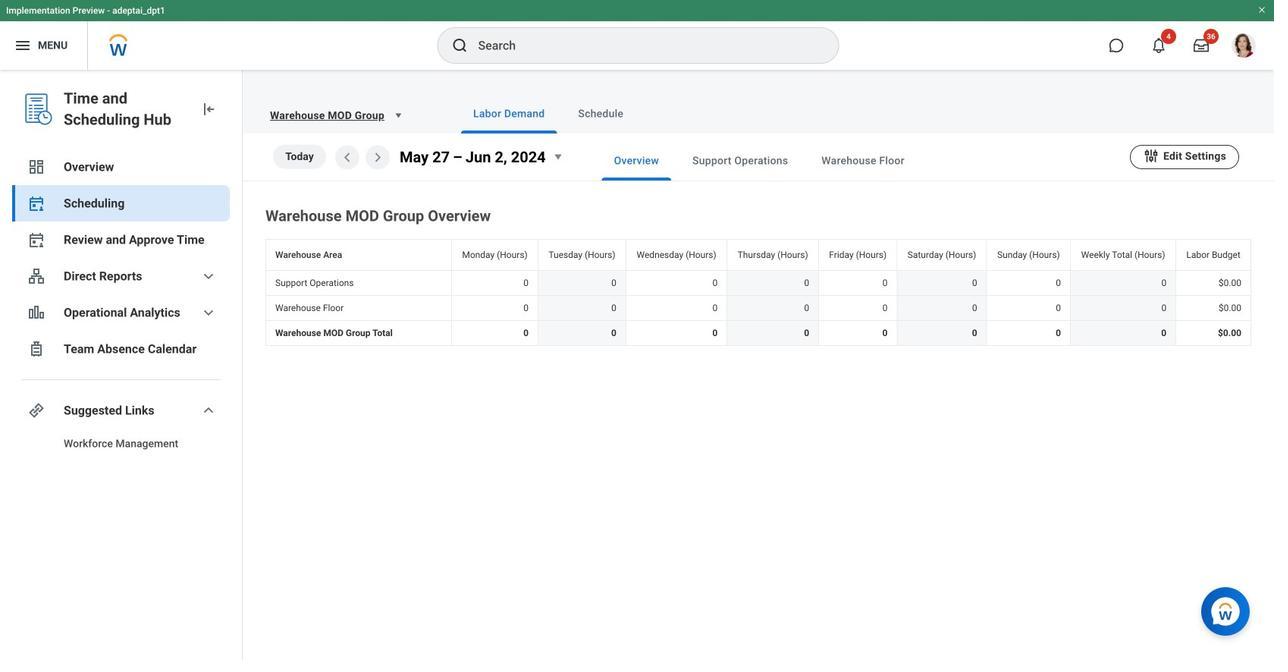 Task type: locate. For each thing, give the bounding box(es) containing it.
0 vertical spatial caret down small image
[[391, 108, 406, 123]]

tab list
[[431, 94, 1256, 134], [572, 141, 1130, 181]]

1 vertical spatial calendar user solid image
[[27, 231, 46, 249]]

view team image
[[27, 267, 46, 285]]

chevron down small image for chart image
[[200, 303, 218, 322]]

2 chevron down small image from the top
[[200, 303, 218, 322]]

0 vertical spatial chevron down small image
[[200, 267, 218, 285]]

tab panel
[[243, 134, 1275, 349]]

1 vertical spatial chevron down small image
[[200, 303, 218, 322]]

chevron left small image
[[338, 148, 357, 167]]

1 vertical spatial tab list
[[572, 141, 1130, 181]]

chevron right small image
[[369, 148, 387, 167]]

chevron down small image
[[200, 267, 218, 285], [200, 303, 218, 322], [200, 401, 218, 420]]

0 vertical spatial calendar user solid image
[[27, 194, 46, 212]]

calendar user solid image down dashboard icon
[[27, 194, 46, 212]]

link image
[[27, 401, 46, 420]]

task timeoff image
[[27, 340, 46, 358]]

caret down small image
[[391, 108, 406, 123], [549, 147, 567, 166]]

2 vertical spatial chevron down small image
[[200, 401, 218, 420]]

banner
[[0, 0, 1275, 70]]

dashboard image
[[27, 158, 46, 176]]

1 vertical spatial caret down small image
[[549, 147, 567, 166]]

3 chevron down small image from the top
[[200, 401, 218, 420]]

chevron down small image for link icon
[[200, 401, 218, 420]]

calendar user solid image
[[27, 194, 46, 212], [27, 231, 46, 249]]

1 chevron down small image from the top
[[200, 267, 218, 285]]

transformation import image
[[200, 100, 218, 118]]

notifications large image
[[1152, 38, 1167, 53]]

calendar user solid image up view team image
[[27, 231, 46, 249]]

close environment banner image
[[1258, 5, 1267, 14]]



Task type: vqa. For each thing, say whether or not it's contained in the screenshot.
topmost chevron down small image
yes



Task type: describe. For each thing, give the bounding box(es) containing it.
chart image
[[27, 303, 46, 322]]

inbox large image
[[1194, 38, 1209, 53]]

configure image
[[1143, 147, 1160, 164]]

1 calendar user solid image from the top
[[27, 194, 46, 212]]

1 horizontal spatial caret down small image
[[549, 147, 567, 166]]

search image
[[451, 36, 469, 55]]

time and scheduling hub element
[[64, 88, 187, 130]]

justify image
[[14, 36, 32, 55]]

chevron down small image for view team image
[[200, 267, 218, 285]]

0 vertical spatial tab list
[[431, 94, 1256, 134]]

Search Workday  search field
[[478, 29, 808, 62]]

profile logan mcneil image
[[1232, 33, 1256, 61]]

2 calendar user solid image from the top
[[27, 231, 46, 249]]

navigation pane region
[[0, 70, 243, 660]]

0 horizontal spatial caret down small image
[[391, 108, 406, 123]]



